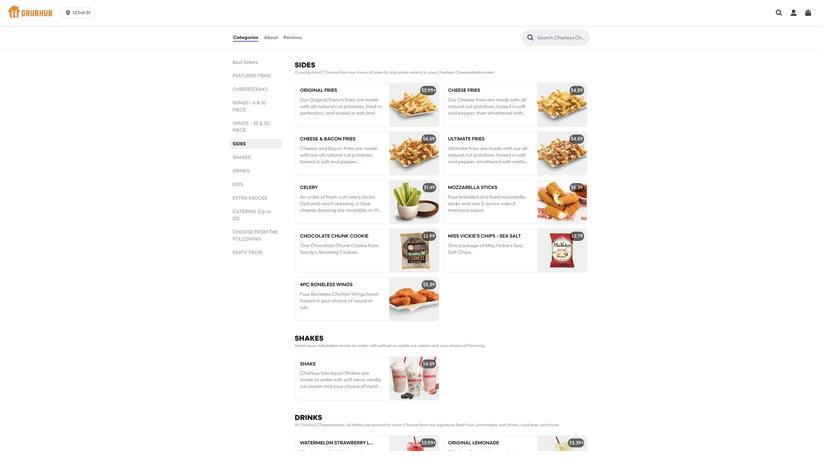 Task type: locate. For each thing, give the bounding box(es) containing it.
our left the "menu"
[[350, 70, 356, 75]]

watermelon strawberry lemonade
[[300, 440, 394, 446]]

tossed up rub.
[[300, 298, 315, 304]]

wings left 30
[[233, 121, 249, 126]]

1 horizontal spatial drinks
[[295, 413, 322, 422]]

0 horizontal spatial choose
[[324, 70, 339, 75]]

charleys left cheesesteaks
[[438, 70, 455, 75]]

1 vertical spatial hand-
[[448, 24, 462, 30]]

real
[[456, 423, 464, 427]]

1 horizontal spatial fifty
[[448, 18, 458, 23]]

from up $3.99 on the bottom right
[[419, 423, 429, 427]]

chicken inside fifty classic bone-in chicken wings hand-tossed in your choice of up to 4 sauces or rubs.
[[495, 18, 513, 23]]

$2.99 for $2.99
[[423, 233, 435, 239]]

2 vertical spatial -
[[497, 233, 499, 239]]

fries for original fries
[[325, 88, 337, 93]]

choose from the following:
[[233, 229, 278, 242]]

cheesesteaks
[[456, 70, 482, 75]]

1 vertical spatial choose
[[404, 423, 419, 427]]

1 horizontal spatial original
[[448, 440, 472, 446]]

and inside our cheese fries are made with all- natural cut potatoes, tossed in salt and pepper, then smothered with our signature melted cheddar cheese sauce.
[[448, 110, 457, 116]]

our up ultimate
[[448, 117, 456, 123]]

of inside an order of fresh-cut celery sticks. optional ranch dressing or blue cheese dressing are available on the side for an additional cost.
[[321, 194, 325, 200]]

2 sauces from the left
[[452, 31, 468, 37]]

1 vertical spatial all-
[[311, 104, 318, 109]]

1 our from the left
[[300, 97, 309, 103]]

1 horizontal spatial choose
[[404, 423, 419, 427]]

chicken inside four boneless chicken wings hand- tossed in your choice of sauce or rub.
[[332, 291, 350, 297]]

sauces inside fifty classic bone-in chicken wings hand-tossed in your choice of up to 4 sauces or rubs.
[[452, 31, 468, 37]]

soft left 'drinks,'
[[499, 423, 507, 427]]

$2.99
[[422, 88, 433, 93], [423, 233, 435, 239]]

or
[[317, 31, 322, 37], [469, 31, 473, 37], [355, 201, 360, 207], [368, 298, 373, 304]]

tossed inside fifty classic bone-in chicken wings hand-tossed in your choice of up to 4 sauces or rubs.
[[462, 24, 477, 30]]

salt
[[517, 104, 526, 109], [357, 110, 365, 116]]

1 vertical spatial shakes
[[295, 334, 324, 343]]

0 vertical spatial wings
[[233, 100, 249, 106]]

-
[[250, 100, 252, 106], [250, 121, 252, 126], [497, 233, 499, 239]]

our inside our cheese fries are made with all- natural cut potatoes, tossed in salt and pepper, then smothered with our signature melted cheddar cheese sauce.
[[448, 97, 457, 103]]

piece
[[233, 107, 246, 113], [233, 128, 246, 133]]

choice inside fifty classic bone-in chicken wings hand-tossed in your choice of up to 4 sauces or rubs.
[[494, 24, 509, 30]]

1 up from the left
[[354, 24, 360, 30]]

1 vertical spatial drinks
[[295, 413, 322, 422]]

& right 30
[[260, 121, 263, 126]]

potatoes, inside our cheese fries are made with all- natural cut potatoes, tossed in salt and pepper, then smothered with our signature melted cheddar cheese sauce.
[[474, 104, 495, 109]]

rubs. inside fifty boneless chicken wings hand- tossed in your choice of up to 4 sauces or rubs.
[[323, 31, 334, 37]]

your inside four boneless chicken wings hand- tossed in your choice of sauce or rub.
[[321, 298, 331, 304]]

cut up pepper, at the right top
[[466, 104, 473, 109]]

from right cookie
[[368, 243, 379, 248]]

& for 6
[[257, 100, 260, 106]]

$4.59 for shake
[[423, 361, 435, 367]]

one
[[472, 201, 480, 207]]

or down classic
[[469, 31, 473, 37]]

wings up four boneless chicken wings hand- tossed in your choice of sauce or rub.
[[336, 282, 353, 288]]

strawberry
[[334, 440, 366, 446]]

1 made from the left
[[365, 97, 378, 103]]

cheese up "cheese"
[[448, 88, 467, 93]]

our inside drinks at charleys cheesesteaks, all drinks are poured to order. choose from our signature real fruit lemonades, soft drinks, iced teas, and more.
[[429, 423, 436, 427]]

wings for wings - 6 & 10 piece
[[233, 100, 249, 106]]

cheese
[[448, 124, 464, 129], [300, 208, 316, 213]]

choose inside sides craving more? choose from our menu of sides to add some variety to your charleys cheesesteaks order!
[[324, 70, 339, 75]]

cut inside our cheese fries are made with all- natural cut potatoes, tossed in salt and pepper, then smothered with our signature melted cheddar cheese sauce.
[[466, 104, 473, 109]]

wings
[[351, 18, 365, 23], [514, 18, 528, 23], [351, 291, 365, 297]]

are right drinks
[[365, 423, 371, 427]]

1 sauces from the left
[[300, 31, 316, 37]]

cut down french at the left of page
[[335, 104, 343, 109]]

from inside one chocolate chunk cookie from sandy's amazing cookies.
[[368, 243, 379, 248]]

1 horizontal spatial shakes
[[295, 334, 324, 343]]

original fries
[[300, 88, 337, 93]]

fries up the then
[[476, 97, 486, 103]]

craving
[[295, 70, 310, 75]]

wings left "6"
[[233, 100, 249, 106]]

made down sides
[[365, 97, 378, 103]]

our cheese fries are made with all- natural cut potatoes, tossed in salt and pepper, then smothered with our signature melted cheddar cheese sauce.
[[448, 97, 528, 129]]

0 horizontal spatial fried
[[366, 104, 376, 109]]

boneless for fifty
[[311, 18, 330, 23]]

1 horizontal spatial soft
[[499, 423, 507, 427]]

0 horizontal spatial cheese
[[300, 136, 318, 142]]

side left 'for'
[[300, 214, 309, 220]]

1 fifty from the left
[[300, 18, 310, 23]]

shake image
[[389, 357, 439, 400]]

our for our cheese fries are made with all- natural cut potatoes, tossed in salt and pepper, then smothered with our signature melted cheddar cheese sauce.
[[448, 97, 457, 103]]

are inside drinks at charleys cheesesteaks, all drinks are poured to order. choose from our signature real fruit lemonades, soft drinks, iced teas, and more.
[[365, 423, 371, 427]]

side
[[501, 201, 510, 207], [300, 214, 309, 220]]

2 horizontal spatial from
[[419, 423, 429, 427]]

cut left celery
[[339, 194, 346, 200]]

hand- inside fifty boneless chicken wings hand- tossed in your choice of up to 4 sauces or rubs.
[[366, 18, 380, 23]]

0 horizontal spatial sides
[[233, 141, 246, 147]]

- left sea
[[497, 233, 499, 239]]

hand- for four boneless chicken wings hand- tossed in your choice of sauce or rub.
[[366, 291, 380, 297]]

ultimate fries image
[[537, 132, 587, 175]]

fries right french at the left of page
[[345, 97, 355, 103]]

1 natural from the left
[[318, 104, 334, 109]]

signature inside our cheese fries are made with all- natural cut potatoes, tossed in salt and pepper, then smothered with our signature melted cheddar cheese sauce.
[[457, 117, 478, 123]]

made inside our cheese fries are made with all- natural cut potatoes, tossed in salt and pepper, then smothered with our signature melted cheddar cheese sauce.
[[496, 97, 509, 103]]

0 vertical spatial boneless
[[311, 18, 330, 23]]

are up smothered
[[487, 97, 495, 103]]

1 vertical spatial sauce.
[[470, 208, 485, 213]]

chocolate
[[300, 233, 330, 239]]

wings inside fifty classic bone-in chicken wings hand-tossed in your choice of up to 4 sauces or rubs.
[[514, 18, 528, 23]]

0 vertical spatial sides
[[295, 61, 315, 69]]

one inside one chocolate chunk cookie from sandy's amazing cookies.
[[300, 243, 310, 248]]

0 horizontal spatial up
[[354, 24, 360, 30]]

boneless for four
[[311, 291, 331, 297]]

0 horizontal spatial all-
[[311, 104, 318, 109]]

1 piece from the top
[[233, 107, 246, 113]]

choose inside drinks at charleys cheesesteaks, all drinks are poured to order. choose from our signature real fruit lemonades, soft drinks, iced teas, and more.
[[404, 423, 419, 427]]

1 vertical spatial from
[[368, 243, 379, 248]]

sauce. up 'ultimate fries' at the right top of the page
[[465, 124, 480, 129]]

sea
[[514, 243, 522, 248]]

additional
[[325, 214, 348, 220]]

$2.99 down variety
[[422, 88, 433, 93]]

sauce. down one
[[470, 208, 485, 213]]

2 made from the left
[[496, 97, 509, 103]]

wings inside fifty boneless chicken wings hand- tossed in your choice of up to 4 sauces or rubs.
[[351, 18, 365, 23]]

or right sauce
[[368, 298, 373, 304]]

choice inside shakes hand-spun milkshakes made-to-order with soft serve vanilla ice cream and your choice of flavoring.
[[449, 343, 462, 348]]

fifty for fifty classic bone-in chicken wings hand-tossed in your choice of up to 4 sauces or rubs.
[[448, 18, 458, 23]]

bacon
[[324, 136, 342, 142]]

1 vertical spatial salt
[[357, 110, 365, 116]]

our left "cheese"
[[448, 97, 457, 103]]

0 vertical spatial charleys
[[438, 70, 455, 75]]

chicken for fifty boneless chicken wings hand- tossed in your choice of up to 4 sauces or rubs.
[[331, 18, 350, 23]]

order right made-
[[358, 343, 368, 348]]

0 horizontal spatial salt
[[357, 110, 365, 116]]

shakes inside shakes hand-spun milkshakes made-to-order with soft serve vanilla ice cream and your choice of flavoring.
[[295, 334, 324, 343]]

are up the additional
[[337, 208, 345, 213]]

four
[[448, 194, 458, 200], [300, 291, 310, 297]]

one inside one package of miss vickie's sea salt chips.
[[448, 243, 458, 248]]

tossed down french at the left of page
[[336, 110, 350, 116]]

0 horizontal spatial order
[[307, 194, 319, 200]]

our
[[300, 97, 309, 103], [448, 97, 457, 103]]

lemonade
[[367, 440, 394, 446], [473, 440, 499, 446]]

0 vertical spatial from
[[340, 70, 349, 75]]

one up salt
[[448, 243, 458, 248]]

an order of fresh-cut celery sticks. optional ranch dressing or blue cheese dressing are available on the side for an additional cost.
[[300, 194, 382, 220]]

cookies.
[[340, 249, 359, 255]]

cheese & bacon fries
[[300, 136, 356, 142]]

choice inside four boneless chicken wings hand- tossed in your choice of sauce or rub.
[[332, 298, 347, 304]]

0 horizontal spatial side
[[300, 214, 309, 220]]

from for one
[[368, 243, 379, 248]]

piece up wings - 30 & 50 piece
[[233, 107, 246, 113]]

choose right more?
[[324, 70, 339, 75]]

in inside four boneless chicken wings hand- tossed in your choice of sauce or rub.
[[316, 298, 320, 304]]

shakes for shakes
[[233, 155, 251, 160]]

0 horizontal spatial our
[[350, 70, 356, 75]]

- left "6"
[[250, 100, 252, 106]]

1 horizontal spatial one
[[448, 243, 458, 248]]

1 vertical spatial dressing
[[317, 208, 336, 213]]

0 vertical spatial soft
[[378, 343, 386, 348]]

your inside fifty classic bone-in chicken wings hand-tossed in your choice of up to 4 sauces or rubs.
[[483, 24, 493, 30]]

& inside the wings - 6 & 10 piece
[[257, 100, 260, 106]]

menu
[[357, 70, 368, 75]]

in inside our original french fries are made with all-natural cut potatoes, fried to perfection, and tossed in salt and pepper.
[[351, 110, 355, 116]]

1 horizontal spatial $5.39
[[571, 185, 583, 190]]

cheese down optional
[[300, 208, 316, 213]]

1 horizontal spatial all-
[[521, 97, 528, 103]]

1 vertical spatial piece
[[233, 128, 246, 133]]

choose
[[324, 70, 339, 75], [404, 423, 419, 427]]

$2.99 left miss
[[423, 233, 435, 239]]

made
[[365, 97, 378, 103], [496, 97, 509, 103]]

cheese for cheese fries
[[448, 88, 467, 93]]

sides for sides craving more? choose from our menu of sides to add some variety to your charleys cheesesteaks order!
[[295, 61, 315, 69]]

wings inside wings - 30 & 50 piece
[[233, 121, 249, 126]]

natural down original
[[318, 104, 334, 109]]

natural down "cheese"
[[448, 104, 464, 109]]

charleys inside drinks at charleys cheesesteaks, all drinks are poured to order. choose from our signature real fruit lemonades, soft drinks, iced teas, and more.
[[300, 423, 317, 427]]

cut
[[335, 104, 343, 109], [466, 104, 473, 109], [339, 194, 346, 200]]

with right the to-
[[369, 343, 377, 348]]

fifty inside fifty classic bone-in chicken wings hand-tossed in your choice of up to 4 sauces or rubs.
[[448, 18, 458, 23]]

1 potatoes, from the left
[[344, 104, 365, 109]]

dressing down celery
[[335, 201, 354, 207]]

1 vertical spatial &
[[260, 121, 263, 126]]

featured
[[233, 73, 256, 79]]

an
[[318, 214, 323, 220]]

salt
[[448, 249, 457, 255]]

0 horizontal spatial fries
[[345, 97, 355, 103]]

piece inside wings - 30 & 50 piece
[[233, 128, 246, 133]]

are inside our original french fries are made with all-natural cut potatoes, fried to perfection, and tossed in salt and pepper.
[[357, 97, 364, 103]]

to inside fifty classic bone-in chicken wings hand-tossed in your choice of up to 4 sauces or rubs.
[[522, 24, 527, 30]]

side down 'mozzarella'
[[501, 201, 510, 207]]

four for four breaded and fried mozzarella sticks and one 2-ounce side of marinara sauce.
[[448, 194, 458, 200]]

0 vertical spatial all-
[[521, 97, 528, 103]]

mozzarella sticks image
[[537, 181, 587, 224]]

1 horizontal spatial natural
[[448, 104, 464, 109]]

0 horizontal spatial shakes
[[233, 155, 251, 160]]

0 vertical spatial dressing
[[335, 201, 354, 207]]

pepper.
[[300, 117, 317, 123]]

original for original lemonade
[[448, 440, 472, 446]]

1 vertical spatial side
[[300, 214, 309, 220]]

soft left serve
[[378, 343, 386, 348]]

miss vickie's chips - sea salt
[[448, 233, 521, 239]]

1 vertical spatial original
[[448, 440, 472, 446]]

0 vertical spatial $5.39
[[571, 185, 583, 190]]

0 horizontal spatial lemonade
[[367, 440, 394, 446]]

2 vertical spatial from
[[419, 423, 429, 427]]

1 vertical spatial cheese
[[300, 208, 316, 213]]

shakes up the spun
[[295, 334, 324, 343]]

2 natural from the left
[[448, 104, 464, 109]]

signature
[[457, 117, 478, 123], [437, 423, 455, 427]]

original fries image
[[389, 83, 439, 126]]

items
[[257, 73, 271, 79]]

tossed inside our cheese fries are made with all- natural cut potatoes, tossed in salt and pepper, then smothered with our signature melted cheddar cheese sauce.
[[497, 104, 511, 109]]

1 horizontal spatial four
[[448, 194, 458, 200]]

1 vertical spatial -
[[250, 121, 252, 126]]

all- inside our cheese fries are made with all- natural cut potatoes, tossed in salt and pepper, then smothered with our signature melted cheddar cheese sauce.
[[521, 97, 528, 103]]

tossed up smothered
[[497, 104, 511, 109]]

sides inside sides craving more? choose from our menu of sides to add some variety to your charleys cheesesteaks order!
[[295, 61, 315, 69]]

dressing
[[335, 201, 354, 207], [317, 208, 336, 213]]

0 vertical spatial fried
[[366, 104, 376, 109]]

0 vertical spatial piece
[[233, 107, 246, 113]]

of inside four boneless chicken wings hand- tossed in your choice of sauce or rub.
[[348, 298, 353, 304]]

1 one from the left
[[300, 243, 310, 248]]

or up "available"
[[355, 201, 360, 207]]

melted
[[479, 117, 495, 123]]

2 up from the left
[[516, 24, 521, 30]]

0 vertical spatial side
[[501, 201, 510, 207]]

our up $3.99 +
[[429, 423, 436, 427]]

hand-
[[366, 18, 380, 23], [448, 24, 462, 30], [366, 291, 380, 297]]

0 horizontal spatial charleys
[[300, 423, 317, 427]]

cheese & bacon fries image
[[389, 132, 439, 175]]

2 vertical spatial our
[[429, 423, 436, 427]]

tossed down classic
[[462, 24, 477, 30]]

with
[[510, 97, 520, 103], [300, 104, 310, 109], [513, 110, 523, 116], [369, 343, 377, 348]]

1 horizontal spatial side
[[501, 201, 510, 207]]

sauce. inside four breaded and fried mozzarella sticks and one 2-ounce side of marinara sauce.
[[470, 208, 485, 213]]

shakes up kids
[[233, 155, 251, 160]]

2 one from the left
[[448, 243, 458, 248]]

drinks inside drinks at charleys cheesesteaks, all drinks are poured to order. choose from our signature real fruit lemonades, soft drinks, iced teas, and more.
[[295, 413, 322, 422]]

our
[[350, 70, 356, 75], [448, 117, 456, 123], [429, 423, 436, 427]]

fries up french at the left of page
[[325, 88, 337, 93]]

original for original fries
[[300, 88, 323, 93]]

0 vertical spatial 4
[[366, 24, 369, 30]]

sides up craving
[[295, 61, 315, 69]]

all- inside our original french fries are made with all-natural cut potatoes, fried to perfection, and tossed in salt and pepper.
[[311, 104, 318, 109]]

1 horizontal spatial lemonade
[[473, 440, 499, 446]]

1 horizontal spatial fried
[[490, 194, 500, 200]]

fries inside our original french fries are made with all-natural cut potatoes, fried to perfection, and tossed in salt and pepper.
[[345, 97, 355, 103]]

50 pc boneless wings image
[[389, 4, 439, 47]]

(up
[[258, 209, 266, 215]]

20)
[[233, 216, 240, 221]]

sticks
[[448, 201, 461, 207]]

1 vertical spatial $5.39
[[423, 282, 435, 288]]

$3.99 +
[[422, 440, 436, 446]]

0 horizontal spatial 4
[[366, 24, 369, 30]]

st
[[86, 10, 91, 16]]

order inside shakes hand-spun milkshakes made-to-order with soft serve vanilla ice cream and your choice of flavoring.
[[358, 343, 368, 348]]

made-
[[339, 343, 352, 348]]

from left the "menu"
[[340, 70, 349, 75]]

+ for sides
[[433, 88, 436, 93]]

1 horizontal spatial potatoes,
[[474, 104, 495, 109]]

cut inside our original french fries are made with all-natural cut potatoes, fried to perfection, and tossed in salt and pepper.
[[335, 104, 343, 109]]

0 horizontal spatial four
[[300, 291, 310, 297]]

$5.39 for four breaded and fried mozzarella sticks and one 2-ounce side of marinara sauce.
[[571, 185, 583, 190]]

&
[[257, 100, 260, 106], [260, 121, 263, 126], [320, 136, 323, 142]]

- inside wings - 30 & 50 piece
[[250, 121, 252, 126]]

30
[[253, 121, 258, 126]]

iced
[[521, 423, 529, 427]]

are right french at the left of page
[[357, 97, 364, 103]]

0 horizontal spatial $5.39
[[423, 282, 435, 288]]

french
[[329, 97, 344, 103]]

$3.99
[[422, 440, 433, 446]]

our original french fries are made with all-natural cut potatoes, fried to perfection, and tossed in salt and pepper.
[[300, 97, 382, 123]]

lemonades,
[[475, 423, 498, 427]]

wings inside four boneless chicken wings hand- tossed in your choice of sauce or rub.
[[351, 291, 365, 297]]

1 horizontal spatial sauces
[[452, 31, 468, 37]]

fifty inside fifty boneless chicken wings hand- tossed in your choice of up to 4 sauces or rubs.
[[300, 18, 310, 23]]

- inside the wings - 6 & 10 piece
[[250, 100, 252, 106]]

four inside four boneless chicken wings hand- tossed in your choice of sauce or rub.
[[300, 291, 310, 297]]

four up the sticks
[[448, 194, 458, 200]]

1 horizontal spatial cheese
[[448, 88, 467, 93]]

6
[[253, 100, 256, 106]]

fries for ultimate fries
[[472, 136, 485, 142]]

2 our from the left
[[448, 97, 457, 103]]

0 horizontal spatial signature
[[437, 423, 455, 427]]

of inside sides craving more? choose from our menu of sides to add some variety to your charleys cheesesteaks order!
[[369, 70, 373, 75]]

with up cheddar
[[513, 110, 523, 116]]

watermelon
[[300, 440, 333, 446]]

lemonade down lemonades, at right
[[473, 440, 499, 446]]

& right "6"
[[257, 100, 260, 106]]

2 piece from the top
[[233, 128, 246, 133]]

fifty for fifty boneless chicken wings hand- tossed in your choice of up to 4 sauces or rubs.
[[300, 18, 310, 23]]

drinks
[[352, 423, 364, 427]]

order
[[307, 194, 319, 200], [358, 343, 368, 348]]

and inside shakes hand-spun milkshakes made-to-order with soft serve vanilla ice cream and your choice of flavoring.
[[431, 343, 439, 348]]

& left the bacon
[[320, 136, 323, 142]]

ultimate
[[448, 136, 471, 142]]

fifty up the reviews
[[300, 18, 310, 23]]

piece down the wings - 6 & 10 piece
[[233, 128, 246, 133]]

1 horizontal spatial up
[[516, 24, 521, 30]]

drinks up kids
[[233, 168, 250, 174]]

with up perfection,
[[300, 104, 310, 109]]

0 vertical spatial original
[[300, 88, 323, 93]]

tossed inside four boneless chicken wings hand- tossed in your choice of sauce or rub.
[[300, 298, 315, 304]]

soft
[[378, 343, 386, 348], [499, 423, 507, 427]]

svg image inside "123rd st" button
[[65, 10, 71, 16]]

1 vertical spatial boneless
[[311, 291, 331, 297]]

1 horizontal spatial signature
[[457, 117, 478, 123]]

dressing down ranch
[[317, 208, 336, 213]]

about button
[[264, 26, 278, 50]]

1 horizontal spatial fries
[[476, 97, 486, 103]]

1 vertical spatial signature
[[437, 423, 455, 427]]

1 horizontal spatial made
[[496, 97, 509, 103]]

wings for fifty boneless chicken wings hand- tossed in your choice of up to 4 sauces or rubs.
[[351, 18, 365, 23]]

or inside four boneless chicken wings hand- tossed in your choice of sauce or rub.
[[368, 298, 373, 304]]

four inside four breaded and fried mozzarella sticks and one 2-ounce side of marinara sauce.
[[448, 194, 458, 200]]

wings
[[233, 100, 249, 106], [233, 121, 249, 126], [336, 282, 353, 288]]

to
[[361, 24, 365, 30], [522, 24, 527, 30], [384, 70, 388, 75], [424, 70, 427, 75], [377, 104, 382, 109], [267, 209, 271, 215], [387, 423, 391, 427]]

0 vertical spatial four
[[448, 194, 458, 200]]

$5.39 for four boneless chicken wings hand- tossed in your choice of sauce or rub.
[[423, 282, 435, 288]]

and inside drinks at charleys cheesesteaks, all drinks are poured to order. choose from our signature real fruit lemonades, soft drinks, iced teas, and more.
[[540, 423, 548, 427]]

potatoes, down french at the left of page
[[344, 104, 365, 109]]

or right the reviews
[[317, 31, 322, 37]]

our left original
[[300, 97, 309, 103]]

2 vertical spatial hand-
[[366, 291, 380, 297]]

four down 4pc
[[300, 291, 310, 297]]

+
[[433, 88, 436, 93], [433, 440, 436, 446], [581, 440, 584, 446]]

2 horizontal spatial our
[[448, 117, 456, 123]]

shakes for shakes hand-spun milkshakes made-to-order with soft serve vanilla ice cream and your choice of flavoring.
[[295, 334, 324, 343]]

to inside drinks at charleys cheesesteaks, all drinks are poured to order. choose from our signature real fruit lemonades, soft drinks, iced teas, and more.
[[387, 423, 391, 427]]

chicken inside fifty boneless chicken wings hand- tossed in your choice of up to 4 sauces or rubs.
[[331, 18, 350, 23]]

1 vertical spatial sides
[[233, 141, 246, 147]]

fifty left classic
[[448, 18, 458, 23]]

chips
[[481, 233, 496, 239]]

2 fries from the left
[[476, 97, 486, 103]]

1 horizontal spatial cheese
[[448, 124, 464, 129]]

2 potatoes, from the left
[[474, 104, 495, 109]]

cheese up ultimate
[[448, 124, 464, 129]]

or inside an order of fresh-cut celery sticks. optional ranch dressing or blue cheese dressing are available on the side for an additional cost.
[[355, 201, 360, 207]]

1 horizontal spatial 4
[[448, 31, 451, 37]]

0 horizontal spatial one
[[300, 243, 310, 248]]

search icon image
[[527, 34, 535, 42]]

boneless
[[311, 18, 330, 23], [311, 291, 331, 297]]

package
[[459, 243, 479, 248]]

kids
[[233, 182, 243, 187]]

4
[[366, 24, 369, 30], [448, 31, 451, 37]]

signature left 'real'
[[437, 423, 455, 427]]

cheese down pepper. at the left top of the page
[[300, 136, 318, 142]]

sauces
[[249, 195, 267, 201]]

1 horizontal spatial rubs.
[[475, 31, 485, 37]]

$2.99 for $2.99 +
[[422, 88, 433, 93]]

1 rubs. from the left
[[323, 31, 334, 37]]

fries right ultimate
[[472, 136, 485, 142]]

tossed up the reviews
[[300, 24, 315, 30]]

or inside fifty classic bone-in chicken wings hand-tossed in your choice of up to 4 sauces or rubs.
[[469, 31, 473, 37]]

charleys right at
[[300, 423, 317, 427]]

tossed inside our original french fries are made with all-natural cut potatoes, fried to perfection, and tossed in salt and pepper.
[[336, 110, 350, 116]]

0 vertical spatial salt
[[517, 104, 526, 109]]

cheese inside an order of fresh-cut celery sticks. optional ranch dressing or blue cheese dressing are available on the side for an additional cost.
[[300, 208, 316, 213]]

our for our original french fries are made with all-natural cut potatoes, fried to perfection, and tossed in salt and pepper.
[[300, 97, 309, 103]]

1 vertical spatial soft
[[499, 423, 507, 427]]

your inside shakes hand-spun milkshakes made-to-order with soft serve vanilla ice cream and your choice of flavoring.
[[440, 343, 448, 348]]

cost.
[[349, 214, 359, 220]]

signature down pepper, at the right top
[[457, 117, 478, 123]]

1 vertical spatial wings
[[233, 121, 249, 126]]

one up sandy's
[[300, 243, 310, 248]]

fifty boneless chicken wings hand- tossed in your choice of up to 4 sauces or rubs. button
[[296, 4, 439, 47]]

to inside catering (up to 20)
[[267, 209, 271, 215]]

piece for wings - 6 & 10 piece
[[233, 107, 246, 113]]

potatoes, up the then
[[474, 104, 495, 109]]

0 vertical spatial drinks
[[233, 168, 250, 174]]

sides down wings - 30 & 50 piece
[[233, 141, 246, 147]]

0 horizontal spatial natural
[[318, 104, 334, 109]]

wings inside the wings - 6 & 10 piece
[[233, 100, 249, 106]]

& for 30
[[260, 121, 263, 126]]

made up smothered
[[496, 97, 509, 103]]

fries
[[325, 88, 337, 93], [468, 88, 480, 93], [343, 136, 356, 142], [472, 136, 485, 142]]

svg image
[[775, 9, 783, 17], [790, 9, 798, 17], [805, 9, 812, 17], [65, 10, 71, 16]]

2 fifty from the left
[[448, 18, 458, 23]]

1 vertical spatial $2.99
[[423, 233, 435, 239]]

milkshakes
[[317, 343, 338, 348]]

1 horizontal spatial our
[[429, 423, 436, 427]]

0 vertical spatial -
[[250, 100, 252, 106]]

boneless inside four boneless chicken wings hand- tossed in your choice of sauce or rub.
[[311, 291, 331, 297]]

1 fries from the left
[[345, 97, 355, 103]]

0 horizontal spatial from
[[340, 70, 349, 75]]

fries right the bacon
[[343, 136, 356, 142]]

1 vertical spatial four
[[300, 291, 310, 297]]

lemonade down the poured
[[367, 440, 394, 446]]

original down 'real'
[[448, 440, 472, 446]]

0 horizontal spatial made
[[365, 97, 378, 103]]

order up optional
[[307, 194, 319, 200]]

natural
[[318, 104, 334, 109], [448, 104, 464, 109]]

- left 30
[[250, 121, 252, 126]]

2 rubs. from the left
[[475, 31, 485, 37]]

1 horizontal spatial sides
[[295, 61, 315, 69]]

choose right order.
[[404, 423, 419, 427]]

cheese
[[458, 97, 475, 103]]

0 vertical spatial $2.99
[[422, 88, 433, 93]]

fries up "cheese"
[[468, 88, 480, 93]]

add
[[389, 70, 397, 75]]

1 vertical spatial fried
[[490, 194, 500, 200]]

one for one chocolate chunk cookie from sandy's amazing cookies.
[[300, 243, 310, 248]]

- for 30
[[250, 121, 252, 126]]

cheese
[[448, 88, 467, 93], [300, 136, 318, 142]]

0 horizontal spatial sauces
[[300, 31, 316, 37]]

drinks up at
[[295, 413, 322, 422]]

$5.39
[[571, 185, 583, 190], [423, 282, 435, 288]]

2 vertical spatial &
[[320, 136, 323, 142]]

original up original
[[300, 88, 323, 93]]

$2.79
[[572, 233, 583, 239]]

0 horizontal spatial potatoes,
[[344, 104, 365, 109]]



Task type: vqa. For each thing, say whether or not it's contained in the screenshot.
'Miss'
yes



Task type: describe. For each thing, give the bounding box(es) containing it.
perfection,
[[300, 110, 324, 116]]

reviews
[[284, 35, 302, 40]]

sandy's
[[300, 249, 317, 255]]

four breaded and fried mozzarella sticks and one 2-ounce side of marinara sauce.
[[448, 194, 525, 213]]

fifty classic bone-in chicken wings hand-tossed in your choice of up to 4 sauces or rubs. button
[[444, 4, 587, 47]]

cream
[[418, 343, 430, 348]]

more.
[[549, 423, 560, 427]]

fifty boneless chicken wings hand- tossed in your choice of up to 4 sauces or rubs.
[[300, 18, 380, 37]]

from
[[254, 229, 268, 235]]

- for 6
[[250, 100, 252, 106]]

bone-
[[476, 18, 489, 23]]

best sellers
[[233, 59, 258, 65]]

tossed inside fifty boneless chicken wings hand- tossed in your choice of up to 4 sauces or rubs.
[[300, 24, 315, 30]]

watermelon strawberry lemonade image
[[389, 436, 439, 451]]

50
[[264, 121, 270, 126]]

your inside sides craving more? choose from our menu of sides to add some variety to your charleys cheesesteaks order!
[[428, 70, 437, 75]]

vickie's
[[496, 243, 513, 248]]

4pc boneless wings
[[300, 282, 353, 288]]

cheese fries
[[448, 88, 480, 93]]

order inside an order of fresh-cut celery sticks. optional ranch dressing or blue cheese dressing are available on the side for an additional cost.
[[307, 194, 319, 200]]

or inside fifty boneless chicken wings hand- tossed in your choice of up to 4 sauces or rubs.
[[317, 31, 322, 37]]

sea
[[500, 233, 509, 239]]

fifty classic bone-in chicken wings hand-tossed in your choice of up to 4 sauces or rubs.
[[448, 18, 528, 37]]

2-
[[481, 201, 486, 207]]

miss
[[485, 243, 495, 248]]

celery image
[[389, 181, 439, 224]]

original lemonade
[[448, 440, 499, 446]]

fries for cheese fries
[[468, 88, 480, 93]]

teas,
[[530, 423, 540, 427]]

$4.59 for cheese & bacon fries
[[423, 136, 435, 142]]

hand- inside fifty classic bone-in chicken wings hand-tossed in your choice of up to 4 sauces or rubs.
[[448, 24, 462, 30]]

our inside our cheese fries are made with all- natural cut potatoes, tossed in salt and pepper, then smothered with our signature melted cheddar cheese sauce.
[[448, 117, 456, 123]]

sides for sides
[[233, 141, 246, 147]]

ranch
[[321, 201, 334, 207]]

in inside fifty classic bone-in chicken wings hand-tossed in your choice of up to 4 sauces or rubs.
[[478, 24, 482, 30]]

then
[[477, 110, 487, 116]]

from inside drinks at charleys cheesesteaks, all drinks are poured to order. choose from our signature real fruit lemonades, soft drinks, iced teas, and more.
[[419, 423, 429, 427]]

4pc
[[300, 282, 310, 288]]

miss vickie's chips - sea salt image
[[537, 229, 587, 272]]

mozzarella
[[501, 194, 525, 200]]

salt
[[510, 233, 521, 239]]

four for four boneless chicken wings hand- tossed in your choice of sauce or rub.
[[300, 291, 310, 297]]

$3.39
[[570, 440, 581, 446]]

our inside sides craving more? choose from our menu of sides to add some variety to your charleys cheesesteaks order!
[[350, 70, 356, 75]]

fried inside our original french fries are made with all-natural cut potatoes, fried to perfection, and tossed in salt and pepper.
[[366, 104, 376, 109]]

natural inside our original french fries are made with all-natural cut potatoes, fried to perfection, and tossed in salt and pepper.
[[318, 104, 334, 109]]

drinks for drinks at charleys cheesesteaks, all drinks are poured to order. choose from our signature real fruit lemonades, soft drinks, iced teas, and more.
[[295, 413, 322, 422]]

blue
[[361, 201, 370, 207]]

sauce
[[354, 298, 367, 304]]

signature inside drinks at charleys cheesesteaks, all drinks are poured to order. choose from our signature real fruit lemonades, soft drinks, iced teas, and more.
[[437, 423, 455, 427]]

cut inside an order of fresh-cut celery sticks. optional ranch dressing or blue cheese dressing are available on the side for an additional cost.
[[339, 194, 346, 200]]

drinks,
[[508, 423, 520, 427]]

original lemonade image
[[537, 436, 587, 451]]

four boneless chicken wings hand- tossed in your choice of sauce or rub.
[[300, 291, 380, 310]]

choice inside fifty boneless chicken wings hand- tossed in your choice of up to 4 sauces or rubs.
[[332, 24, 347, 30]]

hand-
[[295, 343, 307, 348]]

vanilla
[[398, 343, 410, 348]]

smothered
[[488, 110, 512, 116]]

up inside fifty boneless chicken wings hand- tossed in your choice of up to 4 sauces or rubs.
[[354, 24, 360, 30]]

up inside fifty classic bone-in chicken wings hand-tossed in your choice of up to 4 sauces or rubs.
[[516, 24, 521, 30]]

celery
[[348, 194, 361, 200]]

an
[[300, 194, 306, 200]]

4 inside fifty boneless chicken wings hand- tossed in your choice of up to 4 sauces or rubs.
[[366, 24, 369, 30]]

soft inside drinks at charleys cheesesteaks, all drinks are poured to order. choose from our signature real fruit lemonades, soft drinks, iced teas, and more.
[[499, 423, 507, 427]]

of inside fifty boneless chicken wings hand- tossed in your choice of up to 4 sauces or rubs.
[[348, 24, 353, 30]]

in inside fifty boneless chicken wings hand- tossed in your choice of up to 4 sauces or rubs.
[[316, 24, 320, 30]]

all
[[347, 423, 351, 427]]

to inside our original french fries are made with all-natural cut potatoes, fried to perfection, and tossed in salt and pepper.
[[377, 104, 382, 109]]

with inside shakes hand-spun milkshakes made-to-order with soft serve vanilla ice cream and your choice of flavoring.
[[369, 343, 377, 348]]

wings for wings - 30 & 50 piece
[[233, 121, 249, 126]]

shake
[[300, 361, 316, 367]]

one chocolate chunk cookie from sandy's amazing cookies.
[[300, 243, 379, 255]]

sticks.
[[362, 194, 376, 200]]

sides craving more? choose from our menu of sides to add some variety to your charleys cheesesteaks order!
[[295, 61, 495, 75]]

catering
[[233, 209, 256, 215]]

charleys inside sides craving more? choose from our menu of sides to add some variety to your charleys cheesesteaks order!
[[438, 70, 455, 75]]

of inside one package of miss vickie's sea salt chips.
[[480, 243, 484, 248]]

boneless
[[311, 282, 335, 288]]

chicken for four boneless chicken wings hand- tossed in your choice of sauce or rub.
[[332, 291, 350, 297]]

catering (up to 20)
[[233, 209, 271, 221]]

from for sides
[[340, 70, 349, 75]]

wings for four boneless chicken wings hand- tossed in your choice of sauce or rub.
[[351, 291, 365, 297]]

fried inside four breaded and fried mozzarella sticks and one 2-ounce side of marinara sauce.
[[490, 194, 500, 200]]

sauces inside fifty boneless chicken wings hand- tossed in your choice of up to 4 sauces or rubs.
[[300, 31, 316, 37]]

celery
[[300, 185, 318, 190]]

of inside four breaded and fried mozzarella sticks and one 2-ounce side of marinara sauce.
[[511, 201, 516, 207]]

fries inside our cheese fries are made with all- natural cut potatoes, tossed in salt and pepper, then smothered with our signature melted cheddar cheese sauce.
[[476, 97, 486, 103]]

4pc boneless wings image
[[389, 278, 439, 321]]

salt inside our cheese fries are made with all- natural cut potatoes, tossed in salt and pepper, then smothered with our signature melted cheddar cheese sauce.
[[517, 104, 526, 109]]

following:
[[233, 236, 262, 242]]

potatoes, inside our original french fries are made with all-natural cut potatoes, fried to perfection, and tossed in salt and pepper.
[[344, 104, 365, 109]]

fresh-
[[326, 194, 339, 200]]

choose
[[233, 229, 253, 235]]

cheese for cheese & bacon fries
[[300, 136, 318, 142]]

chips.
[[458, 249, 472, 255]]

poured
[[372, 423, 386, 427]]

more?
[[311, 70, 323, 75]]

of inside shakes hand-spun milkshakes made-to-order with soft serve vanilla ice cream and your choice of flavoring.
[[463, 343, 467, 348]]

to inside fifty boneless chicken wings hand- tossed in your choice of up to 4 sauces or rubs.
[[361, 24, 365, 30]]

chocolate chunk cookie image
[[389, 229, 439, 272]]

with up smothered
[[510, 97, 520, 103]]

+ for drinks
[[433, 440, 436, 446]]

for
[[310, 214, 316, 220]]

of inside fifty classic bone-in chicken wings hand-tossed in your choice of up to 4 sauces or rubs.
[[510, 24, 514, 30]]

extra sauces
[[233, 195, 267, 201]]

are inside our cheese fries are made with all- natural cut potatoes, tossed in salt and pepper, then smothered with our signature melted cheddar cheese sauce.
[[487, 97, 495, 103]]

soft inside shakes hand-spun milkshakes made-to-order with soft serve vanilla ice cream and your choice of flavoring.
[[378, 343, 386, 348]]

$4.59 for cheese fries
[[571, 88, 583, 93]]

1 lemonade from the left
[[367, 440, 394, 446]]

chunk
[[336, 243, 350, 248]]

variety
[[410, 70, 423, 75]]

main navigation navigation
[[0, 0, 822, 26]]

cookie
[[350, 233, 369, 239]]

2 lemonade from the left
[[473, 440, 499, 446]]

one for one package of miss vickie's sea salt chips.
[[448, 243, 458, 248]]

side inside an order of fresh-cut celery sticks. optional ranch dressing or blue cheese dressing are available on the side for an additional cost.
[[300, 214, 309, 220]]

are inside an order of fresh-cut celery sticks. optional ranch dressing or blue cheese dressing are available on the side for an additional cost.
[[337, 208, 345, 213]]

$4.59 for ultimate fries
[[571, 136, 583, 142]]

chocolate chunk cookie
[[300, 233, 369, 239]]

reviews button
[[283, 26, 302, 50]]

salt inside our original french fries are made with all-natural cut potatoes, fried to perfection, and tossed in salt and pepper.
[[357, 110, 365, 116]]

one package of miss vickie's sea salt chips.
[[448, 243, 522, 255]]

miss
[[448, 233, 459, 239]]

cheese fries image
[[537, 83, 587, 126]]

the
[[269, 229, 278, 235]]

spun
[[307, 343, 316, 348]]

Search Charleys Cheesesteaks and Wings search field
[[537, 35, 587, 41]]

breaded
[[459, 194, 479, 200]]

party trays
[[233, 250, 262, 256]]

available
[[346, 208, 367, 213]]

amazing
[[319, 249, 338, 255]]

pepper,
[[458, 110, 476, 116]]

hand- for fifty boneless chicken wings hand- tossed in your choice of up to 4 sauces or rubs.
[[366, 18, 380, 23]]

mozzarella
[[448, 185, 480, 190]]

on
[[368, 208, 373, 213]]

the
[[374, 208, 382, 213]]

in
[[489, 18, 493, 23]]

ice
[[411, 343, 417, 348]]

123rd
[[73, 10, 85, 16]]

ounce
[[486, 201, 500, 207]]

in inside our cheese fries are made with all- natural cut potatoes, tossed in salt and pepper, then smothered with our signature melted cheddar cheese sauce.
[[512, 104, 516, 109]]

natural inside our cheese fries are made with all- natural cut potatoes, tossed in salt and pepper, then smothered with our signature melted cheddar cheese sauce.
[[448, 104, 464, 109]]

piece for wings - 30 & 50 piece
[[233, 128, 246, 133]]

with inside our original french fries are made with all-natural cut potatoes, fried to perfection, and tossed in salt and pepper.
[[300, 104, 310, 109]]

to-
[[352, 343, 358, 348]]

side inside four breaded and fried mozzarella sticks and one 2-ounce side of marinara sauce.
[[501, 201, 510, 207]]

your inside fifty boneless chicken wings hand- tossed in your choice of up to 4 sauces or rubs.
[[321, 24, 331, 30]]

4 inside fifty classic bone-in chicken wings hand-tossed in your choice of up to 4 sauces or rubs.
[[448, 31, 451, 37]]

cheese inside our cheese fries are made with all- natural cut potatoes, tossed in salt and pepper, then smothered with our signature melted cheddar cheese sauce.
[[448, 124, 464, 129]]

sauce. inside our cheese fries are made with all- natural cut potatoes, tossed in salt and pepper, then smothered with our signature melted cheddar cheese sauce.
[[465, 124, 480, 129]]

2 vertical spatial wings
[[336, 282, 353, 288]]

cheesesteaks
[[233, 87, 268, 92]]

rubs. inside fifty classic bone-in chicken wings hand-tossed in your choice of up to 4 sauces or rubs.
[[475, 31, 485, 37]]

best
[[233, 59, 242, 65]]

$1.49
[[424, 185, 435, 190]]

50 pc classic wings image
[[537, 4, 587, 47]]

made inside our original french fries are made with all-natural cut potatoes, fried to perfection, and tossed in salt and pepper.
[[365, 97, 378, 103]]

sticks
[[481, 185, 498, 190]]

fruit
[[465, 423, 474, 427]]

sides
[[374, 70, 383, 75]]

drinks for drinks
[[233, 168, 250, 174]]



